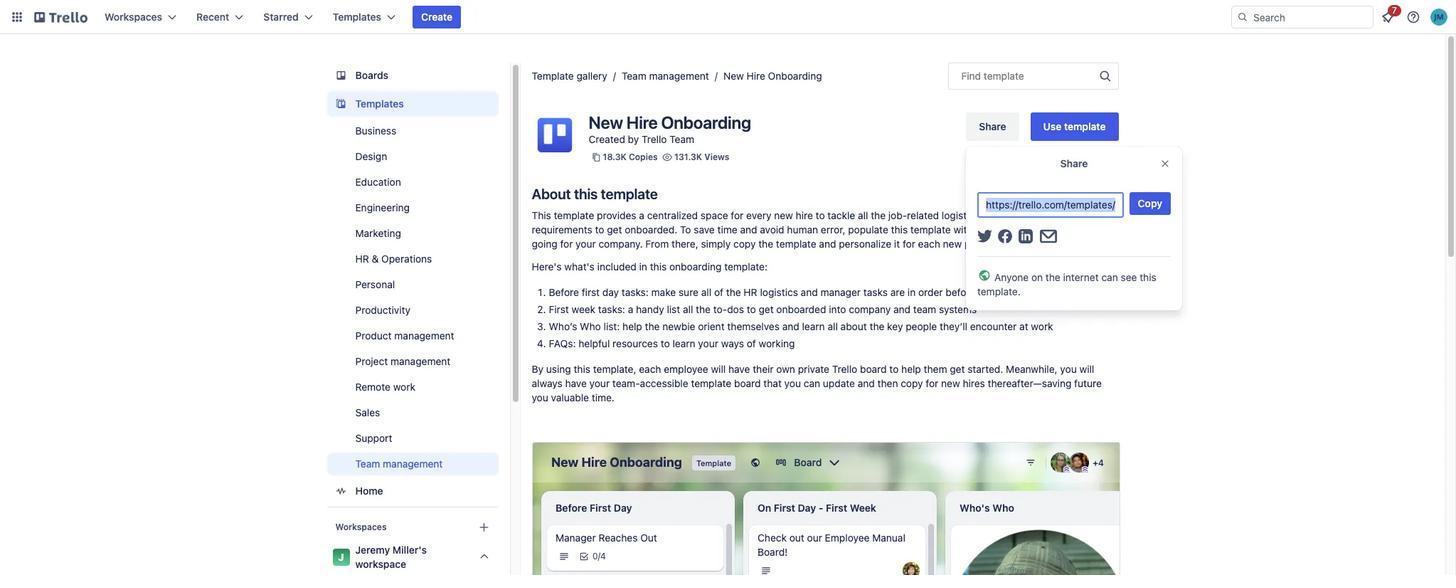 Task type: locate. For each thing, give the bounding box(es) containing it.
tackle
[[828, 209, 856, 221]]

get up themselves
[[759, 303, 774, 315]]

to up error,
[[816, 209, 825, 221]]

1 horizontal spatial hire
[[1018, 286, 1035, 298]]

0 horizontal spatial team
[[355, 458, 380, 470]]

use template button
[[1031, 112, 1119, 141]]

1 horizontal spatial onboarding
[[768, 70, 822, 82]]

template inside button
[[1065, 120, 1106, 132]]

share
[[979, 120, 1007, 132], [1061, 157, 1088, 169]]

template down related
[[911, 223, 951, 236]]

1 vertical spatial of
[[747, 337, 756, 349]]

that
[[764, 377, 782, 389]]

hire
[[747, 70, 766, 82], [627, 112, 658, 132]]

1 horizontal spatial will
[[1080, 363, 1095, 375]]

working
[[759, 337, 795, 349]]

2 horizontal spatial team
[[670, 133, 695, 145]]

your inside 'by using this template, each employee will have their own private trello board to help them get started. meanwhile, you will always have your team-accessible template board that you can update and then copy for new hires thereafter—saving future you valuable time.'
[[590, 377, 610, 389]]

and left then
[[858, 377, 875, 389]]

for down the them
[[926, 377, 939, 389]]

create
[[421, 11, 453, 23]]

engineering
[[355, 201, 410, 214]]

1 vertical spatial team management
[[355, 458, 443, 470]]

tasks up company at the right bottom
[[864, 286, 888, 298]]

work
[[1032, 320, 1054, 332], [393, 381, 416, 393]]

0 vertical spatial board
[[860, 363, 887, 375]]

1 horizontal spatial hr
[[744, 286, 758, 298]]

0 vertical spatial team
[[622, 70, 647, 82]]

0 horizontal spatial tasks
[[864, 286, 888, 298]]

your up what's
[[576, 238, 596, 250]]

template
[[532, 70, 574, 82]]

0 horizontal spatial can
[[804, 377, 821, 389]]

0 vertical spatial in
[[639, 260, 648, 273]]

0 horizontal spatial of
[[714, 286, 724, 298]]

create button
[[413, 6, 461, 28]]

project management
[[355, 355, 451, 367]]

1 horizontal spatial in
[[908, 286, 916, 298]]

get down provides
[[607, 223, 622, 236]]

a inside this template provides a centralized space for every new hire to tackle all the job-related logistical items and business requirements to get onboarded. to save time and avoid human error, populate this template with all the tasks needed to get going for your company. from there, simply copy the template and personalize it for each new person.
[[639, 209, 645, 221]]

new down primary element
[[724, 70, 744, 82]]

0 vertical spatial new
[[724, 70, 744, 82]]

help left the them
[[902, 363, 921, 375]]

team management up new hire onboarding created by trello team at top
[[622, 70, 709, 82]]

all
[[858, 209, 869, 221], [976, 223, 986, 236], [702, 286, 712, 298], [683, 303, 693, 315], [828, 320, 838, 332]]

first
[[549, 303, 569, 315]]

can left see
[[1102, 271, 1119, 283]]

started.
[[968, 363, 1004, 375]]

design
[[355, 150, 387, 162]]

work down project management
[[393, 381, 416, 393]]

0 horizontal spatial work
[[393, 381, 416, 393]]

1 vertical spatial learn
[[673, 337, 696, 349]]

private
[[798, 363, 830, 375]]

hire for new hire onboarding created by trello team
[[627, 112, 658, 132]]

will up future
[[1080, 363, 1095, 375]]

0 horizontal spatial trello
[[642, 133, 667, 145]]

1 vertical spatial hire
[[627, 112, 658, 132]]

1 vertical spatial tasks:
[[598, 303, 626, 315]]

this right the 'using'
[[574, 363, 591, 375]]

0 vertical spatial copy
[[734, 238, 756, 250]]

team
[[914, 303, 937, 315]]

j
[[338, 551, 344, 563]]

learn down onboarded
[[802, 320, 825, 332]]

a left handy
[[628, 303, 634, 315]]

0 vertical spatial you
[[1061, 363, 1077, 375]]

templates up boards
[[333, 11, 381, 23]]

themselves
[[728, 320, 780, 332]]

copy button
[[1130, 192, 1171, 215]]

operations
[[382, 253, 432, 265]]

to-
[[714, 303, 727, 315]]

can inside 'by using this template, each employee will have their own private trello board to help them get started. meanwhile, you will always have your team-accessible template board that you can update and then copy for new hires thereafter—saving future you valuable time.'
[[804, 377, 821, 389]]

template right find
[[984, 70, 1025, 82]]

0 vertical spatial each
[[919, 238, 941, 250]]

team up 131.3k
[[670, 133, 695, 145]]

can inside anyone on the internet can see this template.
[[1102, 271, 1119, 283]]

0 horizontal spatial help
[[623, 320, 643, 332]]

0 horizontal spatial hire
[[796, 209, 813, 221]]

1 horizontal spatial trello
[[833, 363, 858, 375]]

template right use
[[1065, 120, 1106, 132]]

get inside before first day tasks: make sure all of the hr logistics and manager tasks are in order before the new hire arrives first week tasks: a handy list all the to-dos to get onboarded into company and team systems who's who list: help the newbie orient themselves and learn all about the key people they'll encounter at work faqs: helpful resources to learn your ways of working
[[759, 303, 774, 315]]

get up hires
[[950, 363, 965, 375]]

0 horizontal spatial learn
[[673, 337, 696, 349]]

0 vertical spatial hire
[[796, 209, 813, 221]]

management down product management link
[[391, 355, 451, 367]]

0 vertical spatial can
[[1102, 271, 1119, 283]]

for up time
[[731, 209, 744, 221]]

to down provides
[[595, 223, 605, 236]]

each down related
[[919, 238, 941, 250]]

hire inside new hire onboarding created by trello team
[[627, 112, 658, 132]]

and down error,
[[819, 238, 837, 250]]

team management down support link
[[355, 458, 443, 470]]

1 horizontal spatial team management link
[[622, 70, 709, 82]]

0 vertical spatial onboarding
[[768, 70, 822, 82]]

1 vertical spatial you
[[785, 377, 801, 389]]

trello up update
[[833, 363, 858, 375]]

you
[[1061, 363, 1077, 375], [785, 377, 801, 389], [532, 391, 549, 404]]

marketing
[[355, 227, 401, 239]]

0 vertical spatial trello
[[642, 133, 667, 145]]

1 horizontal spatial board
[[860, 363, 887, 375]]

0 horizontal spatial team management link
[[327, 453, 499, 475]]

tasks: up handy
[[622, 286, 649, 298]]

1 vertical spatial hr
[[744, 286, 758, 298]]

will down ways
[[711, 363, 726, 375]]

the
[[871, 209, 886, 221], [989, 223, 1004, 236], [759, 238, 774, 250], [1046, 271, 1061, 283], [726, 286, 741, 298], [979, 286, 993, 298], [696, 303, 711, 315], [645, 320, 660, 332], [870, 320, 885, 332]]

0 vertical spatial help
[[623, 320, 643, 332]]

who's
[[549, 320, 577, 332]]

1 horizontal spatial hire
[[747, 70, 766, 82]]

product management link
[[327, 325, 499, 347]]

have left the their
[[729, 363, 750, 375]]

into
[[829, 303, 847, 315]]

of down themselves
[[747, 337, 756, 349]]

1 vertical spatial templates
[[355, 97, 404, 110]]

share down use template button
[[1061, 157, 1088, 169]]

starred button
[[255, 6, 321, 28]]

the up arrives at the right of page
[[1046, 271, 1061, 283]]

new inside new hire onboarding created by trello team
[[589, 112, 623, 132]]

and down the are
[[894, 303, 911, 315]]

day
[[603, 286, 619, 298]]

board image
[[333, 67, 350, 84]]

to inside 'by using this template, each employee will have their own private trello board to help them get started. meanwhile, you will always have your team-accessible template board that you can update and then copy for new hires thereafter—saving future you valuable time.'
[[890, 363, 899, 375]]

new down the them
[[942, 377, 961, 389]]

&
[[372, 253, 379, 265]]

None field
[[978, 192, 1124, 218]]

hr inside 'link'
[[355, 253, 369, 265]]

new
[[775, 209, 793, 221], [943, 238, 962, 250], [996, 286, 1015, 298], [942, 377, 961, 389]]

1 vertical spatial workspaces
[[336, 522, 387, 532]]

template up requirements
[[554, 209, 594, 221]]

work inside before first day tasks: make sure all of the hr logistics and manager tasks are in order before the new hire arrives first week tasks: a handy list all the to-dos to get onboarded into company and team systems who's who list: help the newbie orient themselves and learn all about the key people they'll encounter at work faqs: helpful resources to learn your ways of working
[[1032, 320, 1054, 332]]

share inside button
[[979, 120, 1007, 132]]

can down private
[[804, 377, 821, 389]]

there,
[[672, 238, 699, 250]]

onboarding inside new hire onboarding created by trello team
[[661, 112, 751, 132]]

this right see
[[1140, 271, 1157, 283]]

boards link
[[327, 63, 499, 88]]

them
[[924, 363, 948, 375]]

template inside field
[[984, 70, 1025, 82]]

anyone
[[995, 271, 1029, 283]]

2 will from the left
[[1080, 363, 1095, 375]]

0 vertical spatial share
[[979, 120, 1007, 132]]

onboarding
[[768, 70, 822, 82], [661, 112, 751, 132]]

0 horizontal spatial hire
[[627, 112, 658, 132]]

template up provides
[[601, 186, 658, 202]]

1 horizontal spatial workspaces
[[336, 522, 387, 532]]

remote
[[355, 381, 391, 393]]

manager
[[821, 286, 861, 298]]

board down the their
[[734, 377, 761, 389]]

home image
[[333, 483, 350, 500]]

0 vertical spatial templates
[[333, 11, 381, 23]]

personal
[[355, 278, 395, 290]]

systems
[[939, 303, 977, 315]]

1 vertical spatial new
[[589, 112, 623, 132]]

templates
[[333, 11, 381, 23], [355, 97, 404, 110]]

1 horizontal spatial help
[[902, 363, 921, 375]]

team down "support" at the left of the page
[[355, 458, 380, 470]]

a inside before first day tasks: make sure all of the hr logistics and manager tasks are in order before the new hire arrives first week tasks: a handy list all the to-dos to get onboarded into company and team systems who's who list: help the newbie orient themselves and learn all about the key people they'll encounter at work faqs: helpful resources to learn your ways of working
[[628, 303, 634, 315]]

have
[[729, 363, 750, 375], [565, 377, 587, 389]]

hire up by
[[627, 112, 658, 132]]

time
[[718, 223, 738, 236]]

the down handy
[[645, 320, 660, 332]]

help
[[623, 320, 643, 332], [902, 363, 921, 375]]

1 vertical spatial each
[[639, 363, 662, 375]]

remote work
[[355, 381, 416, 393]]

copy down time
[[734, 238, 756, 250]]

0 vertical spatial hire
[[747, 70, 766, 82]]

new down anyone
[[996, 286, 1015, 298]]

share down find template
[[979, 120, 1007, 132]]

0 horizontal spatial new
[[589, 112, 623, 132]]

0 vertical spatial hr
[[355, 253, 369, 265]]

2 vertical spatial your
[[590, 377, 610, 389]]

valuable
[[551, 391, 589, 404]]

0 vertical spatial work
[[1032, 320, 1054, 332]]

tasks down items
[[1006, 223, 1031, 236]]

in right the are
[[908, 286, 916, 298]]

your inside this template provides a centralized space for every new hire to tackle all the job-related logistical items and business requirements to get onboarded. to save time and avoid human error, populate this template with all the tasks needed to get going for your company. from there, simply copy the template and personalize it for each new person.
[[576, 238, 596, 250]]

tasks: up list:
[[598, 303, 626, 315]]

new
[[724, 70, 744, 82], [589, 112, 623, 132]]

learn down newbie
[[673, 337, 696, 349]]

0 horizontal spatial will
[[711, 363, 726, 375]]

1 horizontal spatial of
[[747, 337, 756, 349]]

0 horizontal spatial in
[[639, 260, 648, 273]]

meanwhile,
[[1006, 363, 1058, 375]]

Find template field
[[948, 63, 1119, 90]]

support
[[355, 432, 392, 444]]

0 horizontal spatial board
[[734, 377, 761, 389]]

trello right by
[[642, 133, 667, 145]]

resources
[[613, 337, 658, 349]]

tasks
[[1006, 223, 1031, 236], [864, 286, 888, 298]]

1 vertical spatial your
[[698, 337, 719, 349]]

0 vertical spatial learn
[[802, 320, 825, 332]]

home link
[[327, 478, 499, 504]]

product management
[[355, 330, 454, 342]]

hr
[[355, 253, 369, 265], [744, 286, 758, 298]]

each
[[919, 238, 941, 250], [639, 363, 662, 375]]

template gallery
[[532, 70, 608, 82]]

hire down on
[[1018, 286, 1035, 298]]

the up populate
[[871, 209, 886, 221]]

template down employee
[[691, 377, 732, 389]]

primary element
[[0, 0, 1457, 34]]

helpful
[[579, 337, 610, 349]]

you down the always
[[532, 391, 549, 404]]

trello inside new hire onboarding created by trello team
[[642, 133, 667, 145]]

in inside before first day tasks: make sure all of the hr logistics and manager tasks are in order before the new hire arrives first week tasks: a handy list all the to-dos to get onboarded into company and team systems who's who list: help the newbie orient themselves and learn all about the key people they'll encounter at work faqs: helpful resources to learn your ways of working
[[908, 286, 916, 298]]

onboarding for new hire onboarding created by trello team
[[661, 112, 751, 132]]

management
[[649, 70, 709, 82], [395, 330, 454, 342], [391, 355, 451, 367], [383, 458, 443, 470]]

sure
[[679, 286, 699, 298]]

workspaces
[[105, 11, 162, 23], [336, 522, 387, 532]]

copy inside this template provides a centralized space for every new hire to tackle all the job-related logistical items and business requirements to get onboarded. to save time and avoid human error, populate this template with all the tasks needed to get going for your company. from there, simply copy the template and personalize it for each new person.
[[734, 238, 756, 250]]

1 horizontal spatial copy
[[901, 377, 923, 389]]

0 vertical spatial your
[[576, 238, 596, 250]]

template:
[[725, 260, 768, 273]]

their
[[753, 363, 774, 375]]

1 vertical spatial hire
[[1018, 286, 1035, 298]]

all down into
[[828, 320, 838, 332]]

hires
[[963, 377, 986, 389]]

1 vertical spatial a
[[628, 303, 634, 315]]

1 horizontal spatial share
[[1061, 157, 1088, 169]]

encounter
[[971, 320, 1017, 332]]

of up to-
[[714, 286, 724, 298]]

1 horizontal spatial learn
[[802, 320, 825, 332]]

board up then
[[860, 363, 887, 375]]

avoid
[[760, 223, 785, 236]]

in right the included
[[639, 260, 648, 273]]

0 horizontal spatial copy
[[734, 238, 756, 250]]

and down every
[[740, 223, 758, 236]]

2 vertical spatial team
[[355, 458, 380, 470]]

dos
[[727, 303, 744, 315]]

key
[[888, 320, 903, 332]]

board
[[860, 363, 887, 375], [734, 377, 761, 389]]

the down avoid
[[759, 238, 774, 250]]

0 vertical spatial tasks
[[1006, 223, 1031, 236]]

your down "orient"
[[698, 337, 719, 349]]

new up "created"
[[589, 112, 623, 132]]

1 horizontal spatial work
[[1032, 320, 1054, 332]]

1 vertical spatial help
[[902, 363, 921, 375]]

a up onboarded.
[[639, 209, 645, 221]]

1 horizontal spatial a
[[639, 209, 645, 221]]

you down own
[[785, 377, 801, 389]]

hr left the &
[[355, 253, 369, 265]]

templates inside dropdown button
[[333, 11, 381, 23]]

boards
[[355, 69, 389, 81]]

the down items
[[989, 223, 1004, 236]]

1 vertical spatial can
[[804, 377, 821, 389]]

0 horizontal spatial you
[[532, 391, 549, 404]]

about
[[532, 186, 571, 202]]

hr inside before first day tasks: make sure all of the hr logistics and manager tasks are in order before the new hire arrives first week tasks: a handy list all the to-dos to get onboarded into company and team systems who's who list: help the newbie orient themselves and learn all about the key people they'll encounter at work faqs: helpful resources to learn your ways of working
[[744, 286, 758, 298]]

1 horizontal spatial have
[[729, 363, 750, 375]]

tasks:
[[622, 286, 649, 298], [598, 303, 626, 315]]

1 vertical spatial onboarding
[[661, 112, 751, 132]]

hr up dos
[[744, 286, 758, 298]]

home
[[355, 485, 383, 497]]

1 horizontal spatial team
[[622, 70, 647, 82]]

1 vertical spatial board
[[734, 377, 761, 389]]

hire
[[796, 209, 813, 221], [1018, 286, 1035, 298]]

team right gallery
[[622, 70, 647, 82]]

templates up business
[[355, 97, 404, 110]]

0 horizontal spatial have
[[565, 377, 587, 389]]

new inside before first day tasks: make sure all of the hr logistics and manager tasks are in order before the new hire arrives first week tasks: a handy list all the to-dos to get onboarded into company and team systems who's who list: help the newbie orient themselves and learn all about the key people they'll encounter at work faqs: helpful resources to learn your ways of working
[[996, 286, 1015, 298]]

help up resources
[[623, 320, 643, 332]]

team management link up new hire onboarding created by trello team at top
[[622, 70, 709, 82]]

each up accessible
[[639, 363, 662, 375]]

1 vertical spatial trello
[[833, 363, 858, 375]]

trello inside 'by using this template, each employee will have their own private trello board to help them get started. meanwhile, you will always have your team-accessible template board that you can update and then copy for new hires thereafter—saving future you valuable time.'
[[833, 363, 858, 375]]

to up then
[[890, 363, 899, 375]]

to right the needed at the top right of the page
[[1070, 223, 1080, 236]]

before
[[549, 286, 579, 298]]

1 horizontal spatial new
[[724, 70, 744, 82]]

0 horizontal spatial each
[[639, 363, 662, 375]]

1 vertical spatial tasks
[[864, 286, 888, 298]]

new inside 'by using this template, each employee will have their own private trello board to help them get started. meanwhile, you will always have your team-accessible template board that you can update and then copy for new hires thereafter—saving future you valuable time.'
[[942, 377, 961, 389]]

1 vertical spatial in
[[908, 286, 916, 298]]

all up populate
[[858, 209, 869, 221]]

1 vertical spatial team
[[670, 133, 695, 145]]

going
[[532, 238, 558, 250]]

this inside anyone on the internet can see this template.
[[1140, 271, 1157, 283]]

0 horizontal spatial workspaces
[[105, 11, 162, 23]]

0 horizontal spatial hr
[[355, 253, 369, 265]]

0 vertical spatial a
[[639, 209, 645, 221]]

company.
[[599, 238, 643, 250]]

1 horizontal spatial team management
[[622, 70, 709, 82]]

1 horizontal spatial each
[[919, 238, 941, 250]]

search image
[[1238, 11, 1249, 23]]

can
[[1102, 271, 1119, 283], [804, 377, 821, 389]]

help inside before first day tasks: make sure all of the hr logistics and manager tasks are in order before the new hire arrives first week tasks: a handy list all the to-dos to get onboarded into company and team systems who's who list: help the newbie orient themselves and learn all about the key people they'll encounter at work faqs: helpful resources to learn your ways of working
[[623, 320, 643, 332]]

you up future
[[1061, 363, 1077, 375]]

onboarding for new hire onboarding
[[768, 70, 822, 82]]

hire for new hire onboarding
[[747, 70, 766, 82]]

to down newbie
[[661, 337, 670, 349]]

for inside 'by using this template, each employee will have their own private trello board to help them get started. meanwhile, you will always have your team-accessible template board that you can update and then copy for new hires thereafter—saving future you valuable time.'
[[926, 377, 939, 389]]

0 vertical spatial workspaces
[[105, 11, 162, 23]]

hire down primary element
[[747, 70, 766, 82]]



Task type: vqa. For each thing, say whether or not it's contained in the screenshot.
valuable
yes



Task type: describe. For each thing, give the bounding box(es) containing it.
views
[[705, 152, 730, 162]]

week
[[572, 303, 596, 315]]

thereafter—saving
[[988, 377, 1072, 389]]

templates button
[[324, 6, 404, 28]]

time.
[[592, 391, 615, 404]]

this inside this template provides a centralized space for every new hire to tackle all the job-related logistical items and business requirements to get onboarded. to save time and avoid human error, populate this template with all the tasks needed to get going for your company. from there, simply copy the template and personalize it for each new person.
[[891, 223, 908, 236]]

and inside 'by using this template, each employee will have their own private trello board to help them get started. meanwhile, you will always have your team-accessible template board that you can update and then copy for new hires thereafter—saving future you valuable time.'
[[858, 377, 875, 389]]

share on linkedin image
[[1019, 229, 1033, 243]]

the left the key
[[870, 320, 885, 332]]

template board image
[[333, 95, 350, 112]]

productivity
[[355, 304, 411, 316]]

logistics
[[760, 286, 798, 298]]

using
[[546, 363, 571, 375]]

management up new hire onboarding created by trello team at top
[[649, 70, 709, 82]]

1 horizontal spatial you
[[785, 377, 801, 389]]

people
[[906, 320, 937, 332]]

get inside 'by using this template, each employee will have their own private trello board to help them get started. meanwhile, you will always have your team-accessible template board that you can update and then copy for new hires thereafter—saving future you valuable time.'
[[950, 363, 965, 375]]

new down with
[[943, 238, 962, 250]]

sales link
[[327, 401, 499, 424]]

human
[[787, 223, 819, 236]]

and down onboarded
[[783, 320, 800, 332]]

this
[[532, 209, 551, 221]]

to
[[680, 223, 691, 236]]

1 will from the left
[[711, 363, 726, 375]]

new hire onboarding link
[[724, 70, 822, 82]]

use
[[1044, 120, 1062, 132]]

personalize
[[839, 238, 892, 250]]

copies
[[629, 152, 658, 162]]

1 vertical spatial share
[[1061, 157, 1088, 169]]

jeremy miller (jeremymiller198) image
[[1431, 9, 1448, 26]]

0 vertical spatial team management link
[[622, 70, 709, 82]]

then
[[878, 377, 898, 389]]

your inside before first day tasks: make sure all of the hr logistics and manager tasks are in order before the new hire arrives first week tasks: a handy list all the to-dos to get onboarded into company and team systems who's who list: help the newbie orient themselves and learn all about the key people they'll encounter at work faqs: helpful resources to learn your ways of working
[[698, 337, 719, 349]]

tasks inside before first day tasks: make sure all of the hr logistics and manager tasks are in order before the new hire arrives first week tasks: a handy list all the to-dos to get onboarded into company and team systems who's who list: help the newbie orient themselves and learn all about the key people they'll encounter at work faqs: helpful resources to learn your ways of working
[[864, 286, 888, 298]]

trello team image
[[532, 112, 578, 158]]

7 notifications image
[[1380, 9, 1397, 26]]

starred
[[264, 11, 299, 23]]

by using this template, each employee will have their own private trello board to help them get started. meanwhile, you will always have your team-accessible template board that you can update and then copy for new hires thereafter—saving future you valuable time.
[[532, 363, 1102, 404]]

use template
[[1044, 120, 1106, 132]]

this inside 'by using this template, each employee will have their own private trello board to help them get started. meanwhile, you will always have your team-accessible template board that you can update and then copy for new hires thereafter—saving future you valuable time.'
[[574, 363, 591, 375]]

orient
[[698, 320, 725, 332]]

product
[[355, 330, 392, 342]]

1 vertical spatial work
[[393, 381, 416, 393]]

requirements
[[532, 223, 593, 236]]

own
[[777, 363, 796, 375]]

template inside 'by using this template, each employee will have their own private trello board to help them get started. meanwhile, you will always have your team-accessible template board that you can update and then copy for new hires thereafter—saving future you valuable time.'
[[691, 377, 732, 389]]

onboarding
[[670, 260, 722, 273]]

each inside 'by using this template, each employee will have their own private trello board to help them get started. meanwhile, you will always have your team-accessible template board that you can update and then copy for new hires thereafter—saving future you valuable time.'
[[639, 363, 662, 375]]

new hire onboarding
[[724, 70, 822, 82]]

before first day tasks: make sure all of the hr logistics and manager tasks are in order before the new hire arrives first week tasks: a handy list all the to-dos to get onboarded into company and team systems who's who list: help the newbie orient themselves and learn all about the key people they'll encounter at work faqs: helpful resources to learn your ways of working
[[549, 286, 1069, 349]]

provides
[[597, 209, 637, 221]]

0 vertical spatial have
[[729, 363, 750, 375]]

list:
[[604, 320, 620, 332]]

simply
[[701, 238, 731, 250]]

workspaces button
[[96, 6, 185, 28]]

ways
[[721, 337, 744, 349]]

new up avoid
[[775, 209, 793, 221]]

1 vertical spatial team management link
[[327, 453, 499, 475]]

onboarded
[[777, 303, 827, 315]]

the up dos
[[726, 286, 741, 298]]

team-
[[613, 377, 640, 389]]

support link
[[327, 427, 499, 450]]

team inside new hire onboarding created by trello team
[[670, 133, 695, 145]]

newbie
[[663, 320, 696, 332]]

all up person.
[[976, 223, 986, 236]]

the inside anyone on the internet can see this template.
[[1046, 271, 1061, 283]]

every
[[747, 209, 772, 221]]

new for new hire onboarding created by trello team
[[589, 112, 623, 132]]

gallery
[[577, 70, 608, 82]]

faqs:
[[549, 337, 576, 349]]

with
[[954, 223, 973, 236]]

management down support link
[[383, 458, 443, 470]]

Search field
[[1249, 6, 1374, 28]]

management down productivity link
[[395, 330, 454, 342]]

the left to-
[[696, 303, 711, 315]]

18.3k
[[603, 152, 627, 162]]

2 vertical spatial you
[[532, 391, 549, 404]]

open information menu image
[[1407, 10, 1421, 24]]

first
[[582, 286, 600, 298]]

hire inside this template provides a centralized space for every new hire to tackle all the job-related logistical items and business requirements to get onboarded. to save time and avoid human error, populate this template with all the tasks needed to get going for your company. from there, simply copy the template and personalize it for each new person.
[[796, 209, 813, 221]]

1 vertical spatial have
[[565, 377, 587, 389]]

workspaces inside 'dropdown button'
[[105, 11, 162, 23]]

email image
[[1040, 229, 1058, 243]]

tasks inside this template provides a centralized space for every new hire to tackle all the job-related logistical items and business requirements to get onboarded. to save time and avoid human error, populate this template with all the tasks needed to get going for your company. from there, simply copy the template and personalize it for each new person.
[[1006, 223, 1031, 236]]

handy
[[636, 303, 664, 315]]

new hire onboarding created by trello team
[[589, 112, 751, 145]]

included
[[598, 260, 637, 273]]

131.3k
[[675, 152, 703, 162]]

items
[[986, 209, 1011, 221]]

logistical
[[942, 209, 983, 221]]

for down requirements
[[560, 238, 573, 250]]

and up share on linkedin 'image'
[[1013, 209, 1030, 221]]

the right before
[[979, 286, 993, 298]]

job-
[[889, 209, 908, 221]]

recent button
[[188, 6, 252, 28]]

131.3k views
[[675, 152, 730, 162]]

jeremy
[[355, 544, 390, 556]]

and up onboarded
[[801, 286, 818, 298]]

space
[[701, 209, 728, 221]]

for right it
[[903, 238, 916, 250]]

this template provides a centralized space for every new hire to tackle all the job-related logistical items and business requirements to get onboarded. to save time and avoid human error, populate this template with all the tasks needed to get going for your company. from there, simply copy the template and personalize it for each new person.
[[532, 209, 1097, 250]]

employee
[[664, 363, 709, 375]]

business link
[[327, 120, 499, 142]]

on
[[1032, 271, 1043, 283]]

each inside this template provides a centralized space for every new hire to tackle all the job-related logistical items and business requirements to get onboarded. to save time and avoid human error, populate this template with all the tasks needed to get going for your company. from there, simply copy the template and personalize it for each new person.
[[919, 238, 941, 250]]

this right 'about'
[[574, 186, 598, 202]]

copy inside 'by using this template, each employee will have their own private trello board to help them get started. meanwhile, you will always have your team-accessible template board that you can update and then copy for new hires thereafter—saving future you valuable time.'
[[901, 377, 923, 389]]

help inside 'by using this template, each employee will have their own private trello board to help them get started. meanwhile, you will always have your team-accessible template board that you can update and then copy for new hires thereafter—saving future you valuable time.'
[[902, 363, 921, 375]]

project
[[355, 355, 388, 367]]

project management link
[[327, 350, 499, 373]]

education
[[355, 176, 401, 188]]

future
[[1075, 377, 1102, 389]]

share on twitter image
[[978, 230, 993, 243]]

what's
[[565, 260, 595, 273]]

this down from
[[650, 260, 667, 273]]

new for new hire onboarding
[[724, 70, 744, 82]]

workspace
[[355, 558, 406, 570]]

at
[[1020, 320, 1029, 332]]

0 vertical spatial tasks:
[[622, 286, 649, 298]]

to right dos
[[747, 303, 756, 315]]

create a workspace image
[[476, 519, 493, 536]]

education link
[[327, 171, 499, 194]]

save
[[694, 223, 715, 236]]

engineering link
[[327, 196, 499, 219]]

arrives
[[1038, 286, 1069, 298]]

company
[[849, 303, 891, 315]]

get right the needed at the top right of the page
[[1082, 223, 1097, 236]]

template down human
[[776, 238, 817, 250]]

recent
[[196, 11, 229, 23]]

always
[[532, 377, 563, 389]]

share on facebook image
[[998, 229, 1013, 243]]

close popover image
[[1160, 158, 1171, 169]]

by
[[628, 133, 639, 145]]

by
[[532, 363, 544, 375]]

hire inside before first day tasks: make sure all of the hr logistics and manager tasks are in order before the new hire arrives first week tasks: a handy list all the to-dos to get onboarded into company and team systems who's who list: help the newbie orient themselves and learn all about the key people they'll encounter at work faqs: helpful resources to learn your ways of working
[[1018, 286, 1035, 298]]

0 horizontal spatial team management
[[355, 458, 443, 470]]

back to home image
[[34, 6, 88, 28]]

marketing link
[[327, 222, 499, 245]]

all right sure
[[702, 286, 712, 298]]

personal link
[[327, 273, 499, 296]]

2 horizontal spatial you
[[1061, 363, 1077, 375]]

hr & operations
[[355, 253, 432, 265]]

see
[[1121, 271, 1138, 283]]

productivity link
[[327, 299, 499, 322]]

all right list
[[683, 303, 693, 315]]



